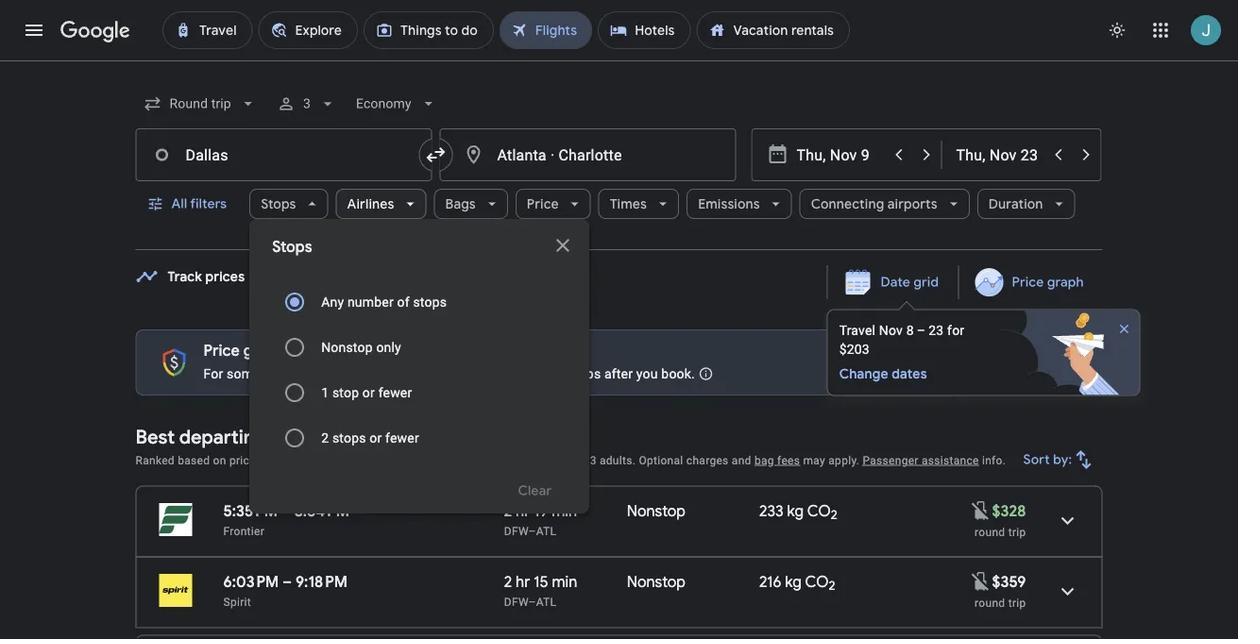 Task type: locate. For each thing, give the bounding box(es) containing it.
price left graph
[[1012, 274, 1044, 291]]

track
[[168, 268, 202, 285]]

passenger
[[863, 454, 919, 467]]

for inside travel nov 8 – 23 for $203 change dates
[[948, 323, 965, 339]]

1 horizontal spatial stops
[[413, 294, 447, 310]]

fewer up prices
[[386, 430, 419, 446]]

you
[[387, 366, 408, 382], [637, 366, 658, 382]]

round for $328
[[975, 526, 1006, 539]]

stops right filters
[[261, 196, 296, 213]]

track prices
[[168, 268, 245, 285]]

airports
[[888, 196, 938, 213]]

stops
[[413, 294, 447, 310], [333, 430, 366, 446]]

total duration 2 hr 19 min. element
[[504, 502, 627, 524]]

1 horizontal spatial nov
[[880, 323, 903, 339]]

trip down 359 us dollars text field on the right of page
[[1009, 597, 1027, 610]]

round trip down $328 text field
[[975, 526, 1027, 539]]

and down flights
[[259, 454, 279, 467]]

ranked
[[136, 454, 175, 467]]

3
[[303, 96, 311, 112], [590, 454, 597, 467]]

1 vertical spatial nonstop flight. element
[[627, 573, 686, 595]]

kg inside 216 kg co 2
[[786, 573, 802, 592]]

2 trip from the top
[[1009, 597, 1027, 610]]

guarantee
[[244, 342, 316, 361]]

1 horizontal spatial you
[[637, 366, 658, 382]]

– left arrival time: 9:18 pm. text box
[[283, 573, 292, 592]]

times
[[610, 196, 647, 213]]

round down this price for this flight doesn't include overhead bin access. if you need a carry-on bag, use the bags filter to update prices. icon
[[975, 526, 1006, 539]]

1 hr from the top
[[516, 502, 530, 521]]

·
[[551, 146, 555, 164]]

New feature text field
[[324, 342, 365, 361]]

0 horizontal spatial you
[[387, 366, 408, 382]]

kg right the 216
[[786, 573, 802, 592]]

nonstop flight. element for 2 hr 15 min
[[627, 573, 686, 595]]

1 horizontal spatial 3
[[590, 454, 597, 467]]

2 for 15
[[504, 573, 512, 592]]

leaves dallas/fort worth international airport at 5:35 pm on thursday, november 9 and arrives at hartsfield-jackson atlanta international airport at 8:54 pm on thursday, november 9. element
[[223, 502, 350, 521]]

233
[[760, 502, 784, 521]]

2 vertical spatial price
[[204, 342, 240, 361]]

and left "bag" on the bottom right of page
[[732, 454, 752, 467]]

0 vertical spatial hr
[[516, 502, 530, 521]]

hr inside "2 hr 15 min dfw – atl"
[[516, 573, 530, 592]]

0 vertical spatial price
[[533, 366, 563, 382]]

2 round from the top
[[975, 597, 1006, 610]]

for left adults.
[[572, 454, 587, 467]]

1 horizontal spatial price
[[527, 196, 559, 213]]

close image
[[1118, 322, 1133, 337]]

round trip down 359 us dollars text field on the right of page
[[975, 597, 1027, 610]]

0 vertical spatial atl
[[536, 525, 557, 538]]

1 vertical spatial 3
[[590, 454, 597, 467]]

for some flights, google pays you the difference if the price drops after you book.
[[204, 366, 695, 382]]

duration
[[989, 196, 1044, 213]]

0 vertical spatial round
[[975, 526, 1006, 539]]

dfw down total duration 2 hr 15 min. element
[[504, 596, 529, 609]]

1 atl from the top
[[536, 525, 557, 538]]

emissions
[[698, 196, 760, 213]]

hr for 15
[[516, 573, 530, 592]]

round trip for $359
[[975, 597, 1027, 610]]

bags
[[446, 196, 476, 213]]

min inside 2 hr 19 min dfw – atl
[[552, 502, 577, 521]]

0 horizontal spatial price
[[204, 342, 240, 361]]

1 vertical spatial price
[[1012, 274, 1044, 291]]

nonstop flight. element for 2 hr 19 min
[[627, 502, 686, 524]]

date grid button
[[832, 266, 955, 300]]

None field
[[136, 87, 265, 121], [349, 87, 446, 121], [136, 87, 265, 121], [349, 87, 446, 121]]

1 horizontal spatial fees
[[778, 454, 801, 467]]

2 vertical spatial nonstop
[[627, 573, 686, 592]]

atl inside 2 hr 19 min dfw – atl
[[536, 525, 557, 538]]

price left 'drops'
[[533, 366, 563, 382]]

2 you from the left
[[637, 366, 658, 382]]

1 and from the left
[[259, 454, 279, 467]]

fewer down pays
[[379, 385, 412, 401]]

0 vertical spatial co
[[808, 502, 831, 521]]

bag
[[755, 454, 775, 467]]

adults.
[[600, 454, 636, 467]]

nov right the travel
[[880, 323, 903, 339]]

1
[[321, 385, 329, 401]]

co right the 216
[[806, 573, 829, 592]]

fees
[[546, 454, 569, 467], [778, 454, 801, 467]]

1 vertical spatial hr
[[516, 573, 530, 592]]

nov 9 – 23
[[277, 268, 341, 285]]

dfw
[[504, 525, 529, 538], [504, 596, 529, 609]]

2 left 19
[[504, 502, 512, 521]]

hr left the 15
[[516, 573, 530, 592]]

loading results progress bar
[[0, 60, 1239, 64]]

required
[[458, 454, 502, 467]]

dfw inside "2 hr 15 min dfw – atl"
[[504, 596, 529, 609]]

1 trip from the top
[[1009, 526, 1027, 539]]

0 horizontal spatial fees
[[546, 454, 569, 467]]

1 round trip from the top
[[975, 526, 1027, 539]]

this price for this flight doesn't include overhead bin access. if you need a carry-on bag, use the bags filter to update prices. image
[[970, 571, 993, 593]]

2 up convenience
[[321, 430, 329, 446]]

co for 233
[[808, 502, 831, 521]]

min right 19
[[552, 502, 577, 521]]

None text field
[[136, 129, 432, 181], [440, 129, 737, 181], [136, 129, 432, 181], [440, 129, 737, 181]]

dfw down total duration 2 hr 19 min. element at bottom
[[504, 525, 529, 538]]

2 and from the left
[[732, 454, 752, 467]]

$359
[[993, 573, 1027, 592]]

number
[[348, 294, 394, 310]]

round trip for $328
[[975, 526, 1027, 539]]

– inside 2 hr 19 min dfw – atl
[[529, 525, 536, 538]]

Departure time: 5:35 PM. text field
[[223, 502, 278, 521]]

3 inside best departing flights main content
[[590, 454, 597, 467]]

fees right +
[[546, 454, 569, 467]]

pays
[[355, 366, 383, 382]]

round down this price for this flight doesn't include overhead bin access. if you need a carry-on bag, use the bags filter to update prices. image
[[975, 597, 1006, 610]]

2 round trip from the top
[[975, 597, 1027, 610]]

1 round from the top
[[975, 526, 1006, 539]]

0 vertical spatial for
[[948, 323, 965, 339]]

2 inside "2 hr 15 min dfw – atl"
[[504, 573, 512, 592]]

co right '233'
[[808, 502, 831, 521]]

all
[[172, 196, 187, 213]]

6:03 pm – 9:18 pm spirit
[[223, 573, 348, 609]]

5:35 pm – 8:54 pm frontier
[[223, 502, 350, 538]]

travel nov 8 – 23 for $203 change dates
[[840, 323, 965, 383]]

0 vertical spatial nonstop flight. element
[[627, 502, 686, 524]]

hr
[[516, 502, 530, 521], [516, 573, 530, 592]]

0 horizontal spatial and
[[259, 454, 279, 467]]

stops
[[261, 196, 296, 213], [272, 238, 312, 257]]

2 inside 2 hr 19 min dfw – atl
[[504, 502, 512, 521]]

0 vertical spatial price
[[527, 196, 559, 213]]

0 vertical spatial stops
[[261, 196, 296, 213]]

2 min from the top
[[552, 573, 578, 592]]

1 vertical spatial stops
[[272, 238, 312, 257]]

1 vertical spatial dfw
[[504, 596, 529, 609]]

0 horizontal spatial 3
[[303, 96, 311, 112]]

price inside price graph button
[[1012, 274, 1044, 291]]

2 inside 233 kg co 2
[[831, 508, 838, 524]]

price
[[527, 196, 559, 213], [1012, 274, 1044, 291], [204, 342, 240, 361]]

the left difference
[[412, 366, 431, 382]]

1 vertical spatial atl
[[536, 596, 557, 609]]

price inside price popup button
[[527, 196, 559, 213]]

1 vertical spatial for
[[572, 454, 587, 467]]

0 horizontal spatial the
[[412, 366, 431, 382]]

atl down the 15
[[536, 596, 557, 609]]

swap origin and destination. image
[[425, 144, 447, 166]]

price up close dialog image
[[527, 196, 559, 213]]

on
[[213, 454, 226, 467]]

0 vertical spatial trip
[[1009, 526, 1027, 539]]

fees right "bag" on the bottom right of page
[[778, 454, 801, 467]]

or down pays
[[363, 385, 375, 401]]

kg right '233'
[[788, 502, 804, 521]]

duration button
[[978, 181, 1076, 227]]

some
[[227, 366, 261, 382]]

stops up nov 9 – 23
[[272, 238, 312, 257]]

emissions button
[[687, 181, 792, 227]]

you right after
[[637, 366, 658, 382]]

atl
[[536, 525, 557, 538], [536, 596, 557, 609]]

1 vertical spatial kg
[[786, 573, 802, 592]]

2 dfw from the top
[[504, 596, 529, 609]]

1 dfw from the top
[[504, 525, 529, 538]]

date
[[881, 274, 911, 291]]

the right if
[[511, 366, 530, 382]]

1 horizontal spatial and
[[732, 454, 752, 467]]

2 nonstop flight. element from the top
[[627, 573, 686, 595]]

2 horizontal spatial price
[[1012, 274, 1044, 291]]

2 right the 216
[[829, 578, 836, 595]]

round
[[975, 526, 1006, 539], [975, 597, 1006, 610]]

for
[[948, 323, 965, 339], [572, 454, 587, 467]]

– down the 15
[[529, 596, 536, 609]]

after
[[605, 366, 633, 382]]

min inside "2 hr 15 min dfw – atl"
[[552, 573, 578, 592]]

price right on at the bottom of the page
[[230, 454, 256, 467]]

any
[[321, 294, 344, 310]]

0 vertical spatial fewer
[[379, 385, 412, 401]]

prices
[[380, 454, 413, 467]]

2 hr from the top
[[516, 573, 530, 592]]

hr inside 2 hr 19 min dfw – atl
[[516, 502, 530, 521]]

0 vertical spatial round trip
[[975, 526, 1027, 539]]

ranked based on price and convenience
[[136, 454, 348, 467]]

find the best price region
[[136, 266, 1161, 396]]

co inside 233 kg co 2
[[808, 502, 831, 521]]

price
[[533, 366, 563, 382], [230, 454, 256, 467]]

1 vertical spatial fewer
[[386, 430, 419, 446]]

1 vertical spatial stops
[[333, 430, 366, 446]]

0 vertical spatial dfw
[[504, 525, 529, 538]]

connecting airports
[[811, 196, 938, 213]]

nonstop flight. element
[[627, 502, 686, 524], [627, 573, 686, 595]]

359 US dollars text field
[[993, 573, 1027, 592]]

1 vertical spatial round
[[975, 597, 1006, 610]]

0 vertical spatial nonstop
[[321, 340, 373, 355]]

1 vertical spatial co
[[806, 573, 829, 592]]

1 vertical spatial trip
[[1009, 597, 1027, 610]]

– down 19
[[529, 525, 536, 538]]

2 inside stops option group
[[321, 430, 329, 446]]

Departure text field
[[797, 129, 884, 180]]

atl for 15
[[536, 596, 557, 609]]

atl down 19
[[536, 525, 557, 538]]

dfw inside 2 hr 19 min dfw – atl
[[504, 525, 529, 538]]

co for 216
[[806, 573, 829, 592]]

nonstop
[[321, 340, 373, 355], [627, 502, 686, 521], [627, 573, 686, 592]]

0 horizontal spatial stops
[[333, 430, 366, 446]]

2 for or
[[321, 430, 329, 446]]

difference
[[434, 366, 496, 382]]

0 horizontal spatial price
[[230, 454, 256, 467]]

2 atl from the top
[[536, 596, 557, 609]]

min right the 15
[[552, 573, 578, 592]]

2 hr 15 min dfw – atl
[[504, 573, 578, 609]]

for
[[204, 366, 223, 382]]

–
[[281, 502, 291, 521], [529, 525, 536, 538], [283, 573, 292, 592], [529, 596, 536, 609]]

1 nonstop flight. element from the top
[[627, 502, 686, 524]]

1 min from the top
[[552, 502, 577, 521]]

None search field
[[136, 81, 1103, 514]]

co inside 216 kg co 2
[[806, 573, 829, 592]]

min
[[552, 502, 577, 521], [552, 573, 578, 592]]

0 vertical spatial 3
[[303, 96, 311, 112]]

1 vertical spatial round trip
[[975, 597, 1027, 610]]

– inside "2 hr 15 min dfw – atl"
[[529, 596, 536, 609]]

1 vertical spatial min
[[552, 573, 578, 592]]

1 vertical spatial nov
[[880, 323, 903, 339]]

change
[[840, 366, 889, 383]]

1 vertical spatial nonstop
[[627, 502, 686, 521]]

$203
[[840, 342, 870, 358]]

– inside 5:35 pm – 8:54 pm frontier
[[281, 502, 291, 521]]

1 horizontal spatial the
[[511, 366, 530, 382]]

8 – 23
[[907, 323, 944, 339]]

1 horizontal spatial for
[[948, 323, 965, 339]]

you down only
[[387, 366, 408, 382]]

atl inside "2 hr 15 min dfw – atl"
[[536, 596, 557, 609]]

2 left the 15
[[504, 573, 512, 592]]

of
[[397, 294, 410, 310]]

if
[[499, 366, 507, 382]]

2 down apply.
[[831, 508, 838, 524]]

min for 2 hr 15 min
[[552, 573, 578, 592]]

kg inside 233 kg co 2
[[788, 502, 804, 521]]

trip down $328 text field
[[1009, 526, 1027, 539]]

0 horizontal spatial nov
[[277, 268, 302, 285]]

co
[[808, 502, 831, 521], [806, 573, 829, 592]]

hr left 19
[[516, 502, 530, 521]]

– right 5:35 pm
[[281, 502, 291, 521]]

for right 8 – 23
[[948, 323, 965, 339]]

leaves dallas/fort worth international airport at 6:03 pm on thursday, november 9 and arrives at hartsfield-jackson atlanta international airport at 9:18 pm on thursday, november 9. element
[[223, 573, 348, 592]]

15
[[534, 573, 549, 592]]

nov left "9 – 23"
[[277, 268, 302, 285]]

2 fees from the left
[[778, 454, 801, 467]]

0 vertical spatial or
[[363, 385, 375, 401]]

the
[[412, 366, 431, 382], [511, 366, 530, 382]]

or for stop
[[363, 385, 375, 401]]

kg
[[788, 502, 804, 521], [786, 573, 802, 592]]

stops up convenience
[[333, 430, 366, 446]]

0 vertical spatial min
[[552, 502, 577, 521]]

or up prices
[[370, 430, 382, 446]]

1 fees from the left
[[546, 454, 569, 467]]

stops right the of
[[413, 294, 447, 310]]

– inside 6:03 pm – 9:18 pm spirit
[[283, 573, 292, 592]]

price up for
[[204, 342, 240, 361]]

1 vertical spatial or
[[370, 430, 382, 446]]

0 vertical spatial kg
[[788, 502, 804, 521]]

trip for $359
[[1009, 597, 1027, 610]]

price graph button
[[963, 266, 1099, 300]]



Task type: vqa. For each thing, say whether or not it's contained in the screenshot.
2nd Wi- from right
no



Task type: describe. For each thing, give the bounding box(es) containing it.
2 inside 216 kg co 2
[[829, 578, 836, 595]]

grid
[[914, 274, 940, 291]]

price guarantee
[[204, 342, 316, 361]]

best
[[136, 425, 175, 449]]

fewer for 1 stop or fewer
[[379, 385, 412, 401]]

fewer for 2 stops or fewer
[[386, 430, 419, 446]]

0 horizontal spatial for
[[572, 454, 587, 467]]

233 kg co 2
[[760, 502, 838, 524]]

filters
[[190, 196, 227, 213]]

nonstop for 2 hr 15 min
[[627, 573, 686, 592]]

sort by:
[[1024, 452, 1073, 469]]

9 – 23
[[306, 268, 341, 285]]

or for stops
[[370, 430, 382, 446]]

stops inside popup button
[[261, 196, 296, 213]]

Departure time: 6:03 PM. text field
[[223, 573, 279, 592]]

only
[[376, 340, 402, 355]]

1 horizontal spatial price
[[533, 366, 563, 382]]

departing
[[179, 425, 266, 449]]

sort
[[1024, 452, 1051, 469]]

1 stop or fewer
[[321, 385, 412, 401]]

sort by: button
[[1017, 438, 1103, 483]]

kg for 233
[[788, 502, 804, 521]]

main menu image
[[23, 19, 45, 42]]

flight details. leaves dallas/fort worth international airport at 5:35 pm on thursday, november 9 and arrives at hartsfield-jackson atlanta international airport at 8:54 pm on thursday, november 9. image
[[1046, 498, 1091, 544]]

book.
[[662, 366, 695, 382]]

flights,
[[264, 366, 305, 382]]

assistance
[[922, 454, 980, 467]]

Arrival time: 8:54 PM. text field
[[294, 502, 350, 521]]

round for $359
[[975, 597, 1006, 610]]

new
[[332, 346, 357, 358]]

graph
[[1048, 274, 1084, 291]]

328 US dollars text field
[[993, 502, 1027, 521]]

nonstop for 2 hr 19 min
[[627, 502, 686, 521]]

5:35 pm
[[223, 502, 278, 521]]

nonstop only
[[321, 340, 402, 355]]

dfw for 2 hr 15 min
[[504, 596, 529, 609]]

charges
[[687, 454, 729, 467]]

2 stops or fewer
[[321, 430, 419, 446]]

dates
[[892, 366, 928, 383]]

apply.
[[829, 454, 860, 467]]

trip for $328
[[1009, 526, 1027, 539]]

3 button
[[269, 81, 345, 127]]

1 the from the left
[[412, 366, 431, 382]]

stop
[[333, 385, 359, 401]]

flight details. leaves dallas/fort worth international airport at 6:03 pm on thursday, november 9 and arrives at hartsfield-jackson atlanta international airport at 9:18 pm on thursday, november 9. image
[[1046, 569, 1091, 615]]

price for price guarantee
[[204, 342, 240, 361]]

prices
[[206, 268, 245, 285]]

drops
[[567, 366, 601, 382]]

google
[[308, 366, 351, 382]]

prices include required taxes + fees for 3 adults. optional charges and bag fees may apply. passenger assistance
[[380, 454, 980, 467]]

best departing flights
[[136, 425, 325, 449]]

this price for this flight doesn't include overhead bin access. if you need a carry-on bag, use the bags filter to update prices. image
[[970, 500, 993, 522]]

flights
[[270, 425, 325, 449]]

+
[[536, 454, 543, 467]]

$328
[[993, 502, 1027, 521]]

dfw for 2 hr 19 min
[[504, 525, 529, 538]]

none search field containing stops
[[136, 81, 1103, 514]]

2 the from the left
[[511, 366, 530, 382]]

optional
[[639, 454, 684, 467]]

6:03 pm
[[223, 573, 279, 592]]

total duration 2 hr 15 min. element
[[504, 573, 627, 595]]

1 you from the left
[[387, 366, 408, 382]]

216
[[760, 573, 782, 592]]

3 inside popup button
[[303, 96, 311, 112]]

connecting airports button
[[800, 181, 970, 227]]

learn more about price guarantee image
[[684, 351, 729, 397]]

by:
[[1054, 452, 1073, 469]]

price for price graph
[[1012, 274, 1044, 291]]

8:54 pm
[[294, 502, 350, 521]]

atlanta
[[498, 146, 547, 164]]

based
[[178, 454, 210, 467]]

date grid
[[881, 274, 940, 291]]

Arrival time: 9:18 PM. text field
[[296, 573, 348, 592]]

price for price
[[527, 196, 559, 213]]

best departing flights main content
[[136, 266, 1161, 640]]

change appearance image
[[1095, 8, 1141, 53]]

19
[[534, 502, 548, 521]]

0 vertical spatial nov
[[277, 268, 302, 285]]

change dates button
[[840, 365, 969, 384]]

bag fees button
[[755, 454, 801, 467]]

nonstop inside stops option group
[[321, 340, 373, 355]]

2 hr 19 min dfw – atl
[[504, 502, 577, 538]]

hr for 19
[[516, 502, 530, 521]]

min for 2 hr 19 min
[[552, 502, 577, 521]]

all filters button
[[136, 181, 242, 227]]

Return text field
[[957, 129, 1044, 180]]

kg for 216
[[786, 573, 802, 592]]

stops option group
[[272, 280, 567, 461]]

taxes
[[505, 454, 533, 467]]

2 for 19
[[504, 502, 512, 521]]

close dialog image
[[552, 234, 575, 257]]

airlines button
[[336, 181, 427, 227]]

charlotte
[[559, 146, 622, 164]]

stops button
[[250, 181, 328, 227]]

times button
[[599, 181, 680, 227]]

price graph
[[1012, 274, 1084, 291]]

spirit
[[223, 596, 251, 609]]

216 kg co 2
[[760, 573, 836, 595]]

any number of stops
[[321, 294, 447, 310]]

0 vertical spatial stops
[[413, 294, 447, 310]]

convenience
[[282, 454, 348, 467]]

passenger assistance button
[[863, 454, 980, 467]]

airlines
[[347, 196, 395, 213]]

frontier
[[223, 525, 265, 538]]

1 vertical spatial price
[[230, 454, 256, 467]]

atl for 19
[[536, 525, 557, 538]]

price button
[[516, 181, 591, 227]]

nov inside travel nov 8 – 23 for $203 change dates
[[880, 323, 903, 339]]

all filters
[[172, 196, 227, 213]]

bags button
[[434, 181, 508, 227]]

may
[[804, 454, 826, 467]]



